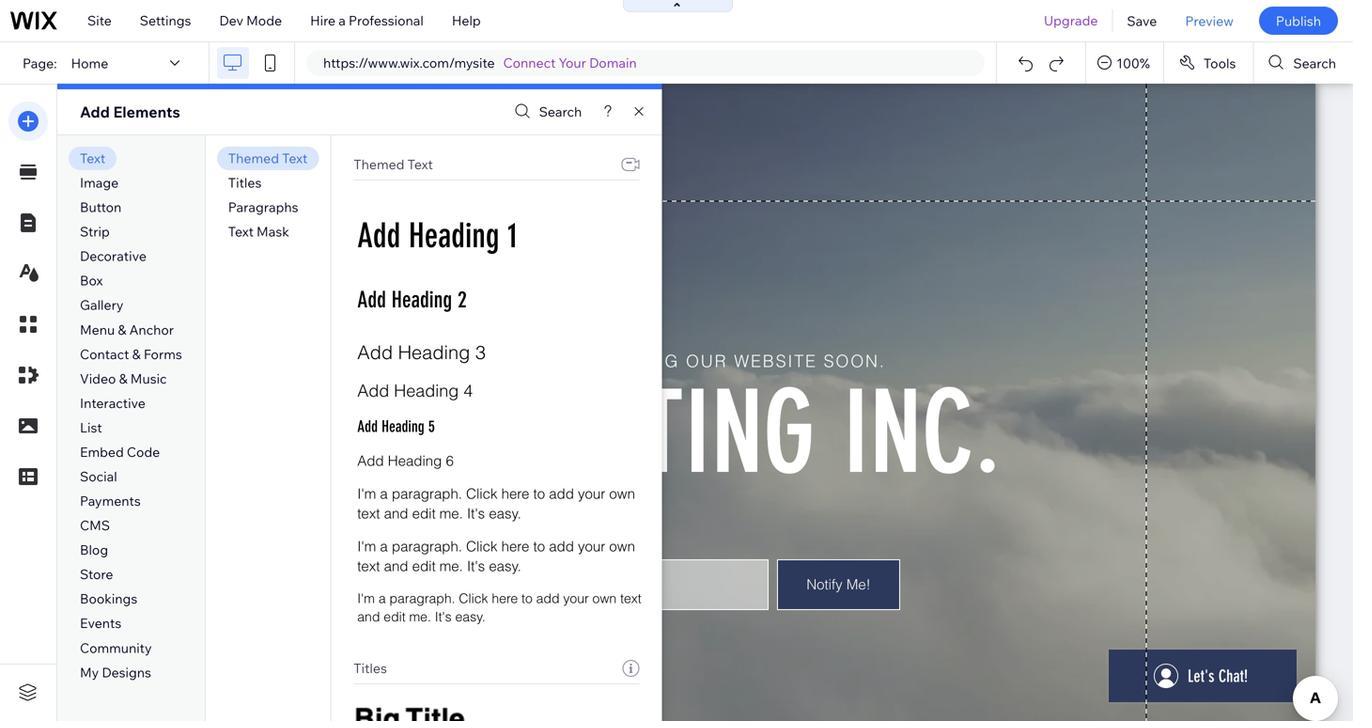 Task type: locate. For each thing, give the bounding box(es) containing it.
1 vertical spatial search button
[[510, 98, 582, 126]]

2 i'm from the top
[[358, 538, 376, 555]]

add up the add heading 3
[[358, 286, 386, 313]]

professional
[[349, 12, 424, 29]]

image
[[80, 174, 119, 191]]

0 vertical spatial i'm a paragraph. click here to add your own text and edit me. it's easy.
[[358, 485, 635, 522]]

here
[[502, 485, 530, 503], [502, 538, 530, 555], [492, 590, 518, 606]]

heading left 6
[[388, 452, 442, 470]]

2 vertical spatial i'm
[[358, 590, 375, 606]]

add
[[80, 102, 110, 121], [358, 216, 401, 256], [358, 286, 386, 313], [358, 341, 393, 364], [358, 380, 389, 401], [358, 417, 378, 436], [358, 452, 384, 470]]

add heading 4
[[358, 380, 473, 401]]

themed text
[[354, 156, 433, 173]]

2 vertical spatial me.
[[409, 609, 431, 625]]

add for add heading 5
[[358, 417, 378, 436]]

100% button
[[1087, 42, 1164, 84]]

heading up 'add heading 4'
[[398, 341, 470, 364]]

1 vertical spatial i'm
[[358, 538, 376, 555]]

heading for 4
[[394, 380, 459, 401]]

easy.
[[489, 505, 522, 522], [489, 558, 522, 575], [456, 609, 486, 625]]

& right video
[[119, 370, 128, 387]]

help
[[452, 12, 481, 29]]

3 i'm a paragraph. click here to add your own text and edit me. it's easy. from the top
[[358, 590, 642, 625]]

0 vertical spatial i'm
[[358, 485, 376, 503]]

0 vertical spatial search button
[[1255, 42, 1354, 84]]

1 horizontal spatial themed
[[354, 156, 405, 173]]

& right menu
[[118, 321, 126, 338]]

0 vertical spatial titles
[[228, 174, 262, 191]]

search button down publish
[[1255, 42, 1354, 84]]

add for add heading 3
[[358, 341, 393, 364]]

4
[[464, 380, 473, 401]]

1 i'm from the top
[[358, 485, 376, 503]]

&
[[118, 321, 126, 338], [132, 346, 141, 362], [119, 370, 128, 387]]

search button down connect
[[510, 98, 582, 126]]

your
[[578, 485, 606, 503], [578, 538, 606, 555], [564, 590, 589, 606]]

2 vertical spatial and
[[358, 609, 380, 625]]

1 horizontal spatial titles
[[354, 660, 387, 677]]

heading left 1
[[409, 216, 500, 256]]

search down your
[[539, 103, 582, 120]]

text up paragraphs
[[282, 150, 308, 166]]

heading
[[409, 216, 500, 256], [392, 286, 452, 313], [398, 341, 470, 364], [394, 380, 459, 401], [382, 417, 425, 436], [388, 452, 442, 470]]

titles
[[228, 174, 262, 191], [354, 660, 387, 677]]

own
[[610, 485, 635, 503], [610, 538, 635, 555], [593, 590, 617, 606]]

text inside text image button strip decorative box gallery menu & anchor contact & forms video & music interactive list embed code social payments cms blog store bookings events community my designs
[[80, 150, 105, 166]]

heading left 5
[[382, 417, 425, 436]]

text image button strip decorative box gallery menu & anchor contact & forms video & music interactive list embed code social payments cms blog store bookings events community my designs
[[80, 150, 182, 681]]

add for add heading 4
[[358, 380, 389, 401]]

anchor
[[129, 321, 174, 338]]

0 horizontal spatial search button
[[510, 98, 582, 126]]

1
[[508, 216, 518, 256]]

1 vertical spatial your
[[578, 538, 606, 555]]

heading up 5
[[394, 380, 459, 401]]

click
[[466, 485, 498, 503], [466, 538, 498, 555], [459, 590, 488, 606]]

contact
[[80, 346, 129, 362]]

add up add heading 5
[[358, 380, 389, 401]]

add for add heading 2
[[358, 286, 386, 313]]

text
[[80, 150, 105, 166], [282, 150, 308, 166], [408, 156, 433, 173], [228, 223, 254, 240]]

cms
[[80, 517, 110, 534]]

text
[[358, 505, 380, 522], [358, 558, 380, 575], [621, 590, 642, 606]]

add up the add heading 6
[[358, 417, 378, 436]]

add up 'add heading 4'
[[358, 341, 393, 364]]

heading for 2
[[392, 286, 452, 313]]

add heading 6
[[358, 452, 454, 470]]

1 horizontal spatial search
[[1294, 55, 1337, 71]]

1 vertical spatial and
[[384, 558, 408, 575]]

edit
[[412, 505, 436, 522], [412, 558, 436, 575], [384, 609, 406, 625]]

add down the home on the top left
[[80, 102, 110, 121]]

2 vertical spatial i'm a paragraph. click here to add your own text and edit me. it's easy.
[[358, 590, 642, 625]]

strip
[[80, 223, 110, 240]]

add up add heading 2 in the left top of the page
[[358, 216, 401, 256]]

save
[[1128, 12, 1158, 29]]

search down publish button
[[1294, 55, 1337, 71]]

0 horizontal spatial titles
[[228, 174, 262, 191]]

themed inside the themed text titles paragraphs text mask
[[228, 150, 279, 166]]

and
[[384, 505, 408, 522], [384, 558, 408, 575], [358, 609, 380, 625]]

preview button
[[1172, 0, 1248, 41]]

dev mode
[[219, 12, 282, 29]]

themed
[[228, 150, 279, 166], [354, 156, 405, 173]]

2 vertical spatial add
[[536, 590, 560, 606]]

add down add heading 5
[[358, 452, 384, 470]]

0 vertical spatial to
[[534, 485, 545, 503]]

2 vertical spatial here
[[492, 590, 518, 606]]

0 horizontal spatial search
[[539, 103, 582, 120]]

0 vertical spatial and
[[384, 505, 408, 522]]

add heading 2
[[358, 286, 467, 313]]

& left forms
[[132, 346, 141, 362]]

2 vertical spatial click
[[459, 590, 488, 606]]

0 vertical spatial search
[[1294, 55, 1337, 71]]

0 vertical spatial text
[[358, 505, 380, 522]]

hire
[[310, 12, 336, 29]]

preview
[[1186, 12, 1234, 29]]

i'm a paragraph. click here to add your own text and edit me. it's easy.
[[358, 485, 635, 522], [358, 538, 635, 575], [358, 590, 642, 625]]

0 vertical spatial paragraph.
[[392, 485, 463, 503]]

text up image
[[80, 150, 105, 166]]

2 vertical spatial easy.
[[456, 609, 486, 625]]

settings
[[140, 12, 191, 29]]

designs
[[102, 664, 151, 681]]

heading for 1
[[409, 216, 500, 256]]

1 vertical spatial titles
[[354, 660, 387, 677]]

add heading 1
[[358, 216, 518, 256]]

it's
[[467, 505, 485, 522], [467, 558, 485, 575], [435, 609, 452, 625]]

2
[[458, 286, 467, 313]]

1 vertical spatial search
[[539, 103, 582, 120]]

mode
[[246, 12, 282, 29]]

1 vertical spatial me.
[[440, 558, 463, 575]]

search button
[[1255, 42, 1354, 84], [510, 98, 582, 126]]

save button
[[1114, 0, 1172, 41]]

2 vertical spatial your
[[564, 590, 589, 606]]

my
[[80, 664, 99, 681]]

0 horizontal spatial themed
[[228, 150, 279, 166]]

add for add heading 1
[[358, 216, 401, 256]]

a
[[339, 12, 346, 29], [380, 485, 388, 503], [380, 538, 388, 555], [379, 590, 386, 606]]

code
[[127, 444, 160, 460]]

interactive
[[80, 395, 146, 411]]

paragraph.
[[392, 485, 463, 503], [392, 538, 463, 555], [390, 590, 456, 606]]

themed up paragraphs
[[228, 150, 279, 166]]

i'm
[[358, 485, 376, 503], [358, 538, 376, 555], [358, 590, 375, 606]]

0 vertical spatial me.
[[440, 505, 463, 522]]

themed for themed text
[[354, 156, 405, 173]]

2 vertical spatial own
[[593, 590, 617, 606]]

me.
[[440, 505, 463, 522], [440, 558, 463, 575], [409, 609, 431, 625]]

add
[[549, 485, 574, 503], [549, 538, 574, 555], [536, 590, 560, 606]]

themed up add heading 1
[[354, 156, 405, 173]]

forms
[[144, 346, 182, 362]]

2 vertical spatial it's
[[435, 609, 452, 625]]

1 vertical spatial here
[[502, 538, 530, 555]]

text left mask
[[228, 223, 254, 240]]

embed
[[80, 444, 124, 460]]

0 vertical spatial your
[[578, 485, 606, 503]]

box
[[80, 272, 103, 289]]

1 vertical spatial text
[[358, 558, 380, 575]]

to
[[534, 485, 545, 503], [534, 538, 545, 555], [522, 590, 533, 606]]

heading left 2
[[392, 286, 452, 313]]

1 vertical spatial i'm a paragraph. click here to add your own text and edit me. it's easy.
[[358, 538, 635, 575]]

2 vertical spatial to
[[522, 590, 533, 606]]

connect
[[503, 55, 556, 71]]

menu
[[80, 321, 115, 338]]

search
[[1294, 55, 1337, 71], [539, 103, 582, 120]]

events
[[80, 615, 121, 632]]

https://www.wix.com/mysite connect your domain
[[323, 55, 637, 71]]



Task type: describe. For each thing, give the bounding box(es) containing it.
mask
[[257, 223, 289, 240]]

1 vertical spatial &
[[132, 346, 141, 362]]

decorative
[[80, 248, 147, 264]]

3 i'm from the top
[[358, 590, 375, 606]]

home
[[71, 55, 108, 71]]

bookings
[[80, 591, 137, 607]]

1 vertical spatial add
[[549, 538, 574, 555]]

2 i'm a paragraph. click here to add your own text and edit me. it's easy. from the top
[[358, 538, 635, 575]]

2 vertical spatial edit
[[384, 609, 406, 625]]

themed for themed text titles paragraphs text mask
[[228, 150, 279, 166]]

themed text titles paragraphs text mask
[[228, 150, 308, 240]]

0 vertical spatial add
[[549, 485, 574, 503]]

domain
[[590, 55, 637, 71]]

add heading 3
[[358, 341, 486, 364]]

100%
[[1117, 55, 1151, 71]]

tools button
[[1165, 42, 1254, 84]]

1 vertical spatial edit
[[412, 558, 436, 575]]

6
[[446, 452, 454, 470]]

1 i'm a paragraph. click here to add your own text and edit me. it's easy. from the top
[[358, 485, 635, 522]]

1 vertical spatial paragraph.
[[392, 538, 463, 555]]

blog
[[80, 542, 108, 558]]

paragraphs
[[228, 199, 299, 215]]

add for add heading 6
[[358, 452, 384, 470]]

gallery
[[80, 297, 124, 313]]

community
[[80, 640, 152, 656]]

add elements
[[80, 102, 180, 121]]

0 vertical spatial it's
[[467, 505, 485, 522]]

heading for 6
[[388, 452, 442, 470]]

0 vertical spatial here
[[502, 485, 530, 503]]

0 vertical spatial easy.
[[489, 505, 522, 522]]

0 vertical spatial &
[[118, 321, 126, 338]]

1 horizontal spatial search button
[[1255, 42, 1354, 84]]

0 vertical spatial own
[[610, 485, 635, 503]]

publish
[[1277, 12, 1322, 29]]

elements
[[113, 102, 180, 121]]

dev
[[219, 12, 243, 29]]

text up add heading 1
[[408, 156, 433, 173]]

1 vertical spatial easy.
[[489, 558, 522, 575]]

payments
[[80, 493, 141, 509]]

2 vertical spatial &
[[119, 370, 128, 387]]

1 vertical spatial to
[[534, 538, 545, 555]]

upgrade
[[1044, 12, 1099, 29]]

titles inside the themed text titles paragraphs text mask
[[228, 174, 262, 191]]

social
[[80, 468, 117, 485]]

5
[[429, 417, 435, 436]]

store
[[80, 566, 113, 583]]

hire a professional
[[310, 12, 424, 29]]

3
[[476, 341, 486, 364]]

0 vertical spatial click
[[466, 485, 498, 503]]

2 vertical spatial text
[[621, 590, 642, 606]]

heading for 3
[[398, 341, 470, 364]]

1 vertical spatial click
[[466, 538, 498, 555]]

button
[[80, 199, 122, 215]]

music
[[130, 370, 167, 387]]

0 vertical spatial edit
[[412, 505, 436, 522]]

your
[[559, 55, 587, 71]]

site
[[87, 12, 112, 29]]

https://www.wix.com/mysite
[[323, 55, 495, 71]]

1 vertical spatial it's
[[467, 558, 485, 575]]

tools
[[1204, 55, 1237, 71]]

add for add elements
[[80, 102, 110, 121]]

1 vertical spatial own
[[610, 538, 635, 555]]

video
[[80, 370, 116, 387]]

heading for 5
[[382, 417, 425, 436]]

2 vertical spatial paragraph.
[[390, 590, 456, 606]]

list
[[80, 419, 102, 436]]

add heading 5
[[358, 417, 435, 436]]

publish button
[[1260, 7, 1339, 35]]



Task type: vqa. For each thing, say whether or not it's contained in the screenshot.
Add Heading 4's Add
yes



